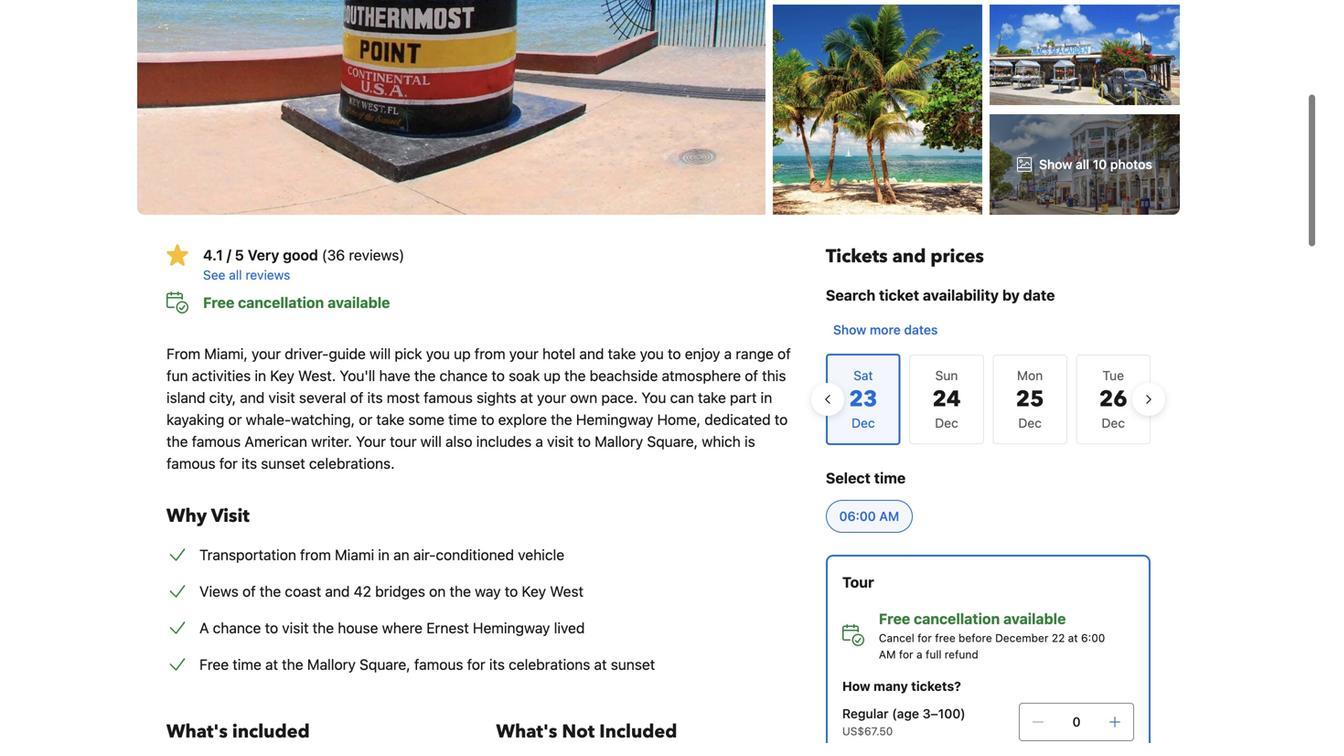 Task type: describe. For each thing, give the bounding box(es) containing it.
0 vertical spatial its
[[367, 389, 383, 407]]

2 vertical spatial its
[[489, 656, 505, 674]]

a inside free cancellation available cancel for free before december 22 at 6:00 am for a full refund
[[917, 649, 923, 661]]

to right the dedicated
[[775, 411, 788, 429]]

of up this
[[778, 345, 791, 363]]

writer.
[[311, 433, 352, 451]]

regular (age 3–100) us$67.50
[[843, 707, 966, 738]]

the down own
[[551, 411, 572, 429]]

0 vertical spatial up
[[454, 345, 471, 363]]

(age
[[892, 707, 919, 722]]

2 horizontal spatial take
[[698, 389, 726, 407]]

availability
[[923, 287, 999, 304]]

from miami, your driver-guide will pick you up from your hotel and take you to enjoy a range of fun activities in key west. you'll have the chance to soak up the beachside atmosphere of this island city, and visit several of its most famous sights at your own pace. you can take part in kayaking or whale-watching, or take some time to explore the hemingway home, dedicated to the famous american writer. your tour will also includes a visit to mallory square, which is famous for its sunset celebrations.
[[167, 345, 791, 473]]

1 horizontal spatial take
[[608, 345, 636, 363]]

mallory inside from miami, your driver-guide will pick you up from your hotel and take you to enjoy a range of fun activities in key west. you'll have the chance to soak up the beachside atmosphere of this island city, and visit several of its most famous sights at your own pace. you can take part in kayaking or whale-watching, or take some time to explore the hemingway home, dedicated to the famous american writer. your tour will also includes a visit to mallory square, which is famous for its sunset celebrations.
[[595, 433, 643, 451]]

06:00 am
[[840, 509, 899, 524]]

the down coast
[[282, 656, 303, 674]]

the left coast
[[260, 583, 281, 601]]

select time
[[826, 470, 906, 487]]

for down cancel
[[899, 649, 914, 661]]

and up whale-
[[240, 389, 265, 407]]

range
[[736, 345, 774, 363]]

the right on
[[450, 583, 471, 601]]

free for free cancellation available cancel for free before december 22 at 6:00 am for a full refund
[[879, 611, 910, 628]]

a
[[199, 620, 209, 637]]

free for free cancellation available
[[203, 294, 234, 312]]

have
[[379, 367, 410, 385]]

the left house
[[313, 620, 334, 637]]

26
[[1099, 385, 1128, 415]]

dec for 24
[[935, 416, 959, 431]]

0 vertical spatial a
[[724, 345, 732, 363]]

lived
[[554, 620, 585, 637]]

for inside from miami, your driver-guide will pick you up from your hotel and take you to enjoy a range of fun activities in key west. you'll have the chance to soak up the beachside atmosphere of this island city, and visit several of its most famous sights at your own pace. you can take part in kayaking or whale-watching, or take some time to explore the hemingway home, dedicated to the famous american writer. your tour will also includes a visit to mallory square, which is famous for its sunset celebrations.
[[219, 455, 238, 473]]

to left 'enjoy'
[[668, 345, 681, 363]]

6:00
[[1081, 632, 1105, 645]]

hotel
[[542, 345, 576, 363]]

miami,
[[204, 345, 248, 363]]

0 vertical spatial will
[[370, 345, 391, 363]]

free cancellation available cancel for free before december 22 at 6:00 am for a full refund
[[879, 611, 1105, 661]]

guide
[[329, 345, 366, 363]]

pace.
[[601, 389, 638, 407]]

most
[[387, 389, 420, 407]]

a chance to visit the house where ernest hemingway lived
[[199, 620, 585, 637]]

tour
[[843, 574, 874, 591]]

2 or from the left
[[359, 411, 373, 429]]

regular
[[843, 707, 889, 722]]

square, inside from miami, your driver-guide will pick you up from your hotel and take you to enjoy a range of fun activities in key west. you'll have the chance to soak up the beachside atmosphere of this island city, and visit several of its most famous sights at your own pace. you can take part in kayaking or whale-watching, or take some time to explore the hemingway home, dedicated to the famous american writer. your tour will also includes a visit to mallory square, which is famous for its sunset celebrations.
[[647, 433, 698, 451]]

how many tickets?
[[843, 679, 961, 694]]

your right the miami, at left top
[[252, 345, 281, 363]]

transportation
[[199, 547, 296, 564]]

date
[[1023, 287, 1055, 304]]

the down kayaking
[[167, 433, 188, 451]]

activities
[[192, 367, 251, 385]]

you'll
[[340, 367, 375, 385]]

time for free time at the mallory square, famous for its celebrations at sunset
[[233, 656, 261, 674]]

10
[[1093, 157, 1107, 172]]

house
[[338, 620, 378, 637]]

hemingway inside from miami, your driver-guide will pick you up from your hotel and take you to enjoy a range of fun activities in key west. you'll have the chance to soak up the beachside atmosphere of this island city, and visit several of its most famous sights at your own pace. you can take part in kayaking or whale-watching, or take some time to explore the hemingway home, dedicated to the famous american writer. your tour will also includes a visit to mallory square, which is famous for its sunset celebrations.
[[576, 411, 653, 429]]

and up ticket
[[893, 244, 926, 269]]

why visit
[[167, 504, 250, 529]]

to down sights
[[481, 411, 494, 429]]

0 horizontal spatial its
[[242, 455, 257, 473]]

dates
[[904, 322, 938, 338]]

your left own
[[537, 389, 566, 407]]

from inside from miami, your driver-guide will pick you up from your hotel and take you to enjoy a range of fun activities in key west. you'll have the chance to soak up the beachside atmosphere of this island city, and visit several of its most famous sights at your own pace. you can take part in kayaking or whale-watching, or take some time to explore the hemingway home, dedicated to the famous american writer. your tour will also includes a visit to mallory square, which is famous for its sunset celebrations.
[[475, 345, 506, 363]]

0 horizontal spatial chance
[[213, 620, 261, 637]]

west.
[[298, 367, 336, 385]]

free time at the mallory square, famous for its celebrations at sunset
[[199, 656, 655, 674]]

mon
[[1017, 368, 1043, 383]]

reviews
[[246, 268, 290, 283]]

show for show more dates
[[833, 322, 867, 338]]

22
[[1052, 632, 1065, 645]]

explore
[[498, 411, 547, 429]]

2 vertical spatial take
[[376, 411, 405, 429]]

your up soak
[[509, 345, 539, 363]]

tue 26 dec
[[1099, 368, 1128, 431]]

1 or from the left
[[228, 411, 242, 429]]

bridges
[[375, 583, 425, 601]]

ernest
[[427, 620, 469, 637]]

from
[[167, 345, 200, 363]]

beachside
[[590, 367, 658, 385]]

celebrations.
[[309, 455, 395, 473]]

can
[[670, 389, 694, 407]]

by
[[1003, 287, 1020, 304]]

1 horizontal spatial key
[[522, 583, 546, 601]]

way
[[475, 583, 501, 601]]

which
[[702, 433, 741, 451]]

also
[[446, 433, 473, 451]]

show for show all 10 photos
[[1039, 157, 1073, 172]]

sights
[[477, 389, 517, 407]]

free
[[935, 632, 956, 645]]

tickets and prices
[[826, 244, 984, 269]]

reviews)
[[349, 247, 405, 264]]

visit
[[211, 504, 250, 529]]

25
[[1016, 385, 1044, 415]]

0 horizontal spatial mallory
[[307, 656, 356, 674]]

on
[[429, 583, 446, 601]]

full
[[926, 649, 942, 661]]

some
[[408, 411, 445, 429]]

island
[[167, 389, 205, 407]]

dedicated
[[705, 411, 771, 429]]

this
[[762, 367, 786, 385]]

1 vertical spatial visit
[[547, 433, 574, 451]]

ticket
[[879, 287, 919, 304]]

(36
[[322, 247, 345, 264]]

0 vertical spatial visit
[[269, 389, 295, 407]]

your
[[356, 433, 386, 451]]

see all reviews button
[[203, 266, 797, 285]]



Task type: locate. For each thing, give the bounding box(es) containing it.
cancellation down the reviews
[[238, 294, 324, 312]]

1 horizontal spatial its
[[367, 389, 383, 407]]

1 horizontal spatial available
[[1004, 611, 1066, 628]]

key down driver-
[[270, 367, 294, 385]]

of
[[778, 345, 791, 363], [745, 367, 758, 385], [350, 389, 364, 407], [242, 583, 256, 601]]

1 vertical spatial up
[[544, 367, 561, 385]]

for down the ernest
[[467, 656, 486, 674]]

square, down the a chance to visit the house where ernest hemingway lived
[[360, 656, 411, 674]]

dec inside mon 25 dec
[[1019, 416, 1042, 431]]

take up beachside
[[608, 345, 636, 363]]

1 horizontal spatial chance
[[440, 367, 488, 385]]

2 you from the left
[[640, 345, 664, 363]]

0 vertical spatial sunset
[[261, 455, 305, 473]]

3 dec from the left
[[1102, 416, 1125, 431]]

chance inside from miami, your driver-guide will pick you up from your hotel and take you to enjoy a range of fun activities in key west. you'll have the chance to soak up the beachside atmosphere of this island city, and visit several of its most famous sights at your own pace. you can take part in kayaking or whale-watching, or take some time to explore the hemingway home, dedicated to the famous american writer. your tour will also includes a visit to mallory square, which is famous for its sunset celebrations.
[[440, 367, 488, 385]]

square, down home,
[[647, 433, 698, 451]]

show inside show more dates button
[[833, 322, 867, 338]]

0 vertical spatial in
[[255, 367, 266, 385]]

cancellation inside free cancellation available cancel for free before december 22 at 6:00 am for a full refund
[[914, 611, 1000, 628]]

and left 42 on the bottom left
[[325, 583, 350, 601]]

am inside free cancellation available cancel for free before december 22 at 6:00 am for a full refund
[[879, 649, 896, 661]]

0 horizontal spatial key
[[270, 367, 294, 385]]

time for select time
[[874, 470, 906, 487]]

1 vertical spatial time
[[874, 470, 906, 487]]

0 horizontal spatial in
[[255, 367, 266, 385]]

0 horizontal spatial show
[[833, 322, 867, 338]]

free for free time at the mallory square, famous for its celebrations at sunset
[[199, 656, 229, 674]]

0 vertical spatial key
[[270, 367, 294, 385]]

1 vertical spatial will
[[421, 433, 442, 451]]

cancellation for free cancellation available
[[238, 294, 324, 312]]

how
[[843, 679, 871, 694]]

0 horizontal spatial hemingway
[[473, 620, 550, 637]]

you
[[426, 345, 450, 363], [640, 345, 664, 363]]

of down range
[[745, 367, 758, 385]]

42
[[354, 583, 371, 601]]

photos
[[1111, 157, 1153, 172]]

0 horizontal spatial from
[[300, 547, 331, 564]]

us$67.50
[[843, 725, 893, 738]]

1 horizontal spatial show
[[1039, 157, 1073, 172]]

you right pick
[[426, 345, 450, 363]]

show more dates
[[833, 322, 938, 338]]

0 vertical spatial mallory
[[595, 433, 643, 451]]

dec inside sun 24 dec
[[935, 416, 959, 431]]

sunset right celebrations
[[611, 656, 655, 674]]

to down own
[[578, 433, 591, 451]]

2 horizontal spatial in
[[761, 389, 772, 407]]

1 vertical spatial chance
[[213, 620, 261, 637]]

up right pick
[[454, 345, 471, 363]]

available inside free cancellation available cancel for free before december 22 at 6:00 am for a full refund
[[1004, 611, 1066, 628]]

in right part
[[761, 389, 772, 407]]

free inside free cancellation available cancel for free before december 22 at 6:00 am for a full refund
[[879, 611, 910, 628]]

06:00
[[840, 509, 876, 524]]

1 you from the left
[[426, 345, 450, 363]]

cancellation up the free
[[914, 611, 1000, 628]]

vehicle
[[518, 547, 565, 564]]

mallory down house
[[307, 656, 356, 674]]

an
[[394, 547, 410, 564]]

0 horizontal spatial time
[[233, 656, 261, 674]]

will up have
[[370, 345, 391, 363]]

1 horizontal spatial up
[[544, 367, 561, 385]]

0 vertical spatial am
[[880, 509, 899, 524]]

show left 10
[[1039, 157, 1073, 172]]

time inside from miami, your driver-guide will pick you up from your hotel and take you to enjoy a range of fun activities in key west. you'll have the chance to soak up the beachside atmosphere of this island city, and visit several of its most famous sights at your own pace. you can take part in kayaking or whale-watching, or take some time to explore the hemingway home, dedicated to the famous american writer. your tour will also includes a visit to mallory square, which is famous for its sunset celebrations.
[[448, 411, 477, 429]]

hemingway down way
[[473, 620, 550, 637]]

available
[[328, 294, 390, 312], [1004, 611, 1066, 628]]

mon 25 dec
[[1016, 368, 1044, 431]]

tue
[[1103, 368, 1124, 383]]

or
[[228, 411, 242, 429], [359, 411, 373, 429]]

1 horizontal spatial you
[[640, 345, 664, 363]]

at inside free cancellation available cancel for free before december 22 at 6:00 am for a full refund
[[1068, 632, 1078, 645]]

dec down 25
[[1019, 416, 1042, 431]]

dec for 25
[[1019, 416, 1042, 431]]

you
[[642, 389, 666, 407]]

whale-
[[246, 411, 291, 429]]

show down search
[[833, 322, 867, 338]]

chance
[[440, 367, 488, 385], [213, 620, 261, 637]]

1 vertical spatial take
[[698, 389, 726, 407]]

1 vertical spatial cancellation
[[914, 611, 1000, 628]]

1 horizontal spatial from
[[475, 345, 506, 363]]

2 vertical spatial a
[[917, 649, 923, 661]]

from up sights
[[475, 345, 506, 363]]

chance right a
[[213, 620, 261, 637]]

its left celebrations
[[489, 656, 505, 674]]

0 vertical spatial show
[[1039, 157, 1073, 172]]

2 vertical spatial visit
[[282, 620, 309, 637]]

0 horizontal spatial a
[[536, 433, 543, 451]]

1 horizontal spatial mallory
[[595, 433, 643, 451]]

1 vertical spatial from
[[300, 547, 331, 564]]

chance up sights
[[440, 367, 488, 385]]

see
[[203, 268, 225, 283]]

available up december
[[1004, 611, 1066, 628]]

sun 24 dec
[[933, 368, 961, 431]]

a left full
[[917, 649, 923, 661]]

part
[[730, 389, 757, 407]]

1 horizontal spatial or
[[359, 411, 373, 429]]

air-
[[413, 547, 436, 564]]

american
[[245, 433, 307, 451]]

tickets
[[826, 244, 888, 269]]

a
[[724, 345, 732, 363], [536, 433, 543, 451], [917, 649, 923, 661]]

/
[[227, 247, 231, 264]]

in left an on the left bottom of page
[[378, 547, 390, 564]]

celebrations
[[509, 656, 590, 674]]

1 vertical spatial free
[[879, 611, 910, 628]]

watching,
[[291, 411, 355, 429]]

1 vertical spatial mallory
[[307, 656, 356, 674]]

why
[[167, 504, 207, 529]]

3–100)
[[923, 707, 966, 722]]

1 vertical spatial its
[[242, 455, 257, 473]]

0 vertical spatial available
[[328, 294, 390, 312]]

where
[[382, 620, 423, 637]]

several
[[299, 389, 346, 407]]

2 dec from the left
[[1019, 416, 1042, 431]]

for up visit at the bottom of the page
[[219, 455, 238, 473]]

square,
[[647, 433, 698, 451], [360, 656, 411, 674]]

pick
[[395, 345, 422, 363]]

0 vertical spatial from
[[475, 345, 506, 363]]

am right 06:00
[[880, 509, 899, 524]]

visit up whale-
[[269, 389, 295, 407]]

enjoy
[[685, 345, 720, 363]]

dec inside tue 26 dec
[[1102, 416, 1125, 431]]

a down explore
[[536, 433, 543, 451]]

take down atmosphere
[[698, 389, 726, 407]]

free down see
[[203, 294, 234, 312]]

fun
[[167, 367, 188, 385]]

soak
[[509, 367, 540, 385]]

1 vertical spatial a
[[536, 433, 543, 451]]

city,
[[209, 389, 236, 407]]

of down you'll
[[350, 389, 364, 407]]

5
[[235, 247, 244, 264]]

for up full
[[918, 632, 932, 645]]

available down reviews)
[[328, 294, 390, 312]]

cancel
[[879, 632, 915, 645]]

key inside from miami, your driver-guide will pick you up from your hotel and take you to enjoy a range of fun activities in key west. you'll have the chance to soak up the beachside atmosphere of this island city, and visit several of its most famous sights at your own pace. you can take part in kayaking or whale-watching, or take some time to explore the hemingway home, dedicated to the famous american writer. your tour will also includes a visit to mallory square, which is famous for its sunset celebrations.
[[270, 367, 294, 385]]

0 horizontal spatial or
[[228, 411, 242, 429]]

2 vertical spatial in
[[378, 547, 390, 564]]

famous
[[424, 389, 473, 407], [192, 433, 241, 451], [167, 455, 216, 473], [414, 656, 463, 674]]

0 horizontal spatial dec
[[935, 416, 959, 431]]

region containing 24
[[811, 347, 1166, 453]]

or up your
[[359, 411, 373, 429]]

0 vertical spatial cancellation
[[238, 294, 324, 312]]

its down you'll
[[367, 389, 383, 407]]

in right activities
[[255, 367, 266, 385]]

will down some
[[421, 433, 442, 451]]

cancellation for free cancellation available cancel for free before december 22 at 6:00 am for a full refund
[[914, 611, 1000, 628]]

your
[[252, 345, 281, 363], [509, 345, 539, 363], [537, 389, 566, 407]]

visit
[[269, 389, 295, 407], [547, 433, 574, 451], [282, 620, 309, 637]]

will
[[370, 345, 391, 363], [421, 433, 442, 451]]

2 horizontal spatial a
[[917, 649, 923, 661]]

visit down coast
[[282, 620, 309, 637]]

time right select
[[874, 470, 906, 487]]

0 horizontal spatial all
[[229, 268, 242, 283]]

at
[[520, 389, 533, 407], [1068, 632, 1078, 645], [265, 656, 278, 674], [594, 656, 607, 674]]

tour
[[390, 433, 417, 451]]

0 horizontal spatial you
[[426, 345, 450, 363]]

good
[[283, 247, 318, 264]]

free cancellation available
[[203, 294, 390, 312]]

and right hotel
[[579, 345, 604, 363]]

mallory down 'pace.'
[[595, 433, 643, 451]]

at inside from miami, your driver-guide will pick you up from your hotel and take you to enjoy a range of fun activities in key west. you'll have the chance to soak up the beachside atmosphere of this island city, and visit several of its most famous sights at your own pace. you can take part in kayaking or whale-watching, or take some time to explore the hemingway home, dedicated to the famous american writer. your tour will also includes a visit to mallory square, which is famous for its sunset celebrations.
[[520, 389, 533, 407]]

1 vertical spatial am
[[879, 649, 896, 661]]

dec down 26
[[1102, 416, 1125, 431]]

from up coast
[[300, 547, 331, 564]]

time up the also
[[448, 411, 477, 429]]

1 horizontal spatial a
[[724, 345, 732, 363]]

its down american
[[242, 455, 257, 473]]

you up beachside
[[640, 345, 664, 363]]

1 horizontal spatial in
[[378, 547, 390, 564]]

the
[[414, 367, 436, 385], [565, 367, 586, 385], [551, 411, 572, 429], [167, 433, 188, 451], [260, 583, 281, 601], [450, 583, 471, 601], [313, 620, 334, 637], [282, 656, 303, 674]]

0 horizontal spatial available
[[328, 294, 390, 312]]

1 horizontal spatial sunset
[[611, 656, 655, 674]]

coast
[[285, 583, 321, 601]]

am down cancel
[[879, 649, 896, 661]]

dec for 26
[[1102, 416, 1125, 431]]

visit down own
[[547, 433, 574, 451]]

very
[[248, 247, 279, 264]]

search ticket availability by date
[[826, 287, 1055, 304]]

time
[[448, 411, 477, 429], [874, 470, 906, 487], [233, 656, 261, 674]]

1 horizontal spatial time
[[448, 411, 477, 429]]

2 horizontal spatial dec
[[1102, 416, 1125, 431]]

before
[[959, 632, 992, 645]]

2 vertical spatial time
[[233, 656, 261, 674]]

1 horizontal spatial square,
[[647, 433, 698, 451]]

time down views
[[233, 656, 261, 674]]

0 horizontal spatial square,
[[360, 656, 411, 674]]

0 horizontal spatial sunset
[[261, 455, 305, 473]]

the up own
[[565, 367, 586, 385]]

1 vertical spatial sunset
[[611, 656, 655, 674]]

0 vertical spatial free
[[203, 294, 234, 312]]

tickets?
[[911, 679, 961, 694]]

key left west at the left bottom of page
[[522, 583, 546, 601]]

prices
[[931, 244, 984, 269]]

free up cancel
[[879, 611, 910, 628]]

hemingway down 'pace.'
[[576, 411, 653, 429]]

west
[[550, 583, 584, 601]]

sunset down american
[[261, 455, 305, 473]]

1 horizontal spatial cancellation
[[914, 611, 1000, 628]]

2 horizontal spatial time
[[874, 470, 906, 487]]

or down city,
[[228, 411, 242, 429]]

own
[[570, 389, 598, 407]]

refund
[[945, 649, 979, 661]]

kayaking
[[167, 411, 225, 429]]

sunset inside from miami, your driver-guide will pick you up from your hotel and take you to enjoy a range of fun activities in key west. you'll have the chance to soak up the beachside atmosphere of this island city, and visit several of its most famous sights at your own pace. you can take part in kayaking or whale-watching, or take some time to explore the hemingway home, dedicated to the famous american writer. your tour will also includes a visit to mallory square, which is famous for its sunset celebrations.
[[261, 455, 305, 473]]

1 horizontal spatial hemingway
[[576, 411, 653, 429]]

1 dec from the left
[[935, 416, 959, 431]]

0 vertical spatial time
[[448, 411, 477, 429]]

all left 10
[[1076, 157, 1090, 172]]

to right way
[[505, 583, 518, 601]]

0 vertical spatial all
[[1076, 157, 1090, 172]]

available for free cancellation available cancel for free before december 22 at 6:00 am for a full refund
[[1004, 611, 1066, 628]]

1 vertical spatial key
[[522, 583, 546, 601]]

1 vertical spatial show
[[833, 322, 867, 338]]

for
[[219, 455, 238, 473], [918, 632, 932, 645], [899, 649, 914, 661], [467, 656, 486, 674]]

views
[[199, 583, 239, 601]]

all inside 4.1 / 5 very good (36 reviews) see all reviews
[[229, 268, 242, 283]]

1 vertical spatial in
[[761, 389, 772, 407]]

0 horizontal spatial take
[[376, 411, 405, 429]]

1 vertical spatial hemingway
[[473, 620, 550, 637]]

2 horizontal spatial its
[[489, 656, 505, 674]]

2 vertical spatial free
[[199, 656, 229, 674]]

show all 10 photos
[[1039, 157, 1153, 172]]

of right views
[[242, 583, 256, 601]]

up down hotel
[[544, 367, 561, 385]]

1 horizontal spatial dec
[[1019, 416, 1042, 431]]

1 horizontal spatial all
[[1076, 157, 1090, 172]]

views of the coast and 42 bridges on the way to key west
[[199, 583, 584, 601]]

many
[[874, 679, 908, 694]]

0 horizontal spatial will
[[370, 345, 391, 363]]

from
[[475, 345, 506, 363], [300, 547, 331, 564]]

0 horizontal spatial up
[[454, 345, 471, 363]]

available for free cancellation available
[[328, 294, 390, 312]]

take up tour
[[376, 411, 405, 429]]

a right 'enjoy'
[[724, 345, 732, 363]]

region
[[811, 347, 1166, 453]]

sunset
[[261, 455, 305, 473], [611, 656, 655, 674]]

0 vertical spatial take
[[608, 345, 636, 363]]

free down a
[[199, 656, 229, 674]]

includes
[[476, 433, 532, 451]]

the down pick
[[414, 367, 436, 385]]

1 horizontal spatial will
[[421, 433, 442, 451]]

0 vertical spatial chance
[[440, 367, 488, 385]]

december
[[995, 632, 1049, 645]]

to right a
[[265, 620, 278, 637]]

conditioned
[[436, 547, 514, 564]]

0 vertical spatial square,
[[647, 433, 698, 451]]

1 vertical spatial square,
[[360, 656, 411, 674]]

miami
[[335, 547, 374, 564]]

1 vertical spatial available
[[1004, 611, 1066, 628]]

to up sights
[[492, 367, 505, 385]]

1 vertical spatial all
[[229, 268, 242, 283]]

0 horizontal spatial cancellation
[[238, 294, 324, 312]]

dec down the 24
[[935, 416, 959, 431]]

0
[[1073, 715, 1081, 730]]

0 vertical spatial hemingway
[[576, 411, 653, 429]]

all down 5
[[229, 268, 242, 283]]



Task type: vqa. For each thing, say whether or not it's contained in the screenshot.
do for New York
no



